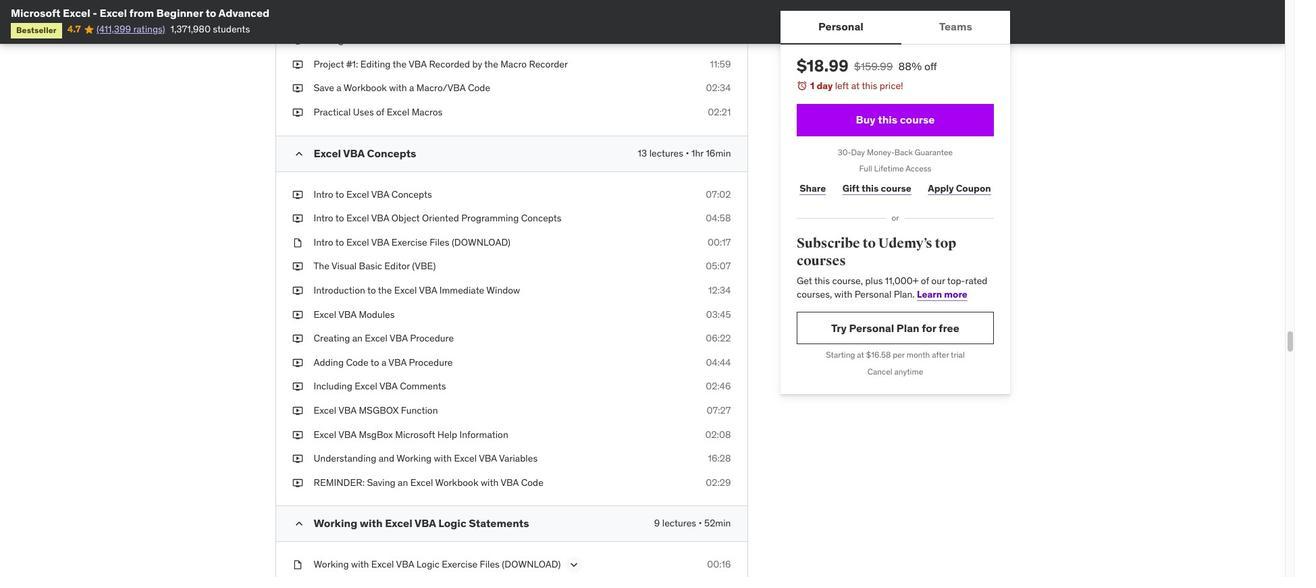 Task type: describe. For each thing, give the bounding box(es) containing it.
tab list containing personal
[[780, 11, 1010, 45]]

the
[[314, 260, 329, 272]]

the up #1:
[[346, 34, 360, 46]]

macro/vba
[[417, 82, 466, 94]]

16:28
[[708, 452, 731, 465]]

9 lectures • 52min
[[654, 517, 731, 530]]

bestseller
[[16, 25, 57, 35]]

xsmall image for adding the excel macro to the quick access toolbar
[[292, 34, 303, 47]]

02:29
[[706, 477, 731, 489]]

xsmall image for practical uses of excel macros
[[292, 106, 303, 119]]

plus
[[865, 275, 882, 287]]

to up visual
[[335, 236, 344, 248]]

to up including excel vba comments
[[371, 356, 379, 368]]

course for buy this course
[[900, 113, 934, 126]]

beginner
[[156, 6, 203, 20]]

to up project #1: editing the vba recorded by the macro recorder at the left top
[[415, 34, 424, 46]]

advanced
[[218, 6, 270, 20]]

9
[[654, 517, 660, 530]]

1 horizontal spatial macro
[[500, 58, 527, 70]]

52min
[[704, 517, 731, 530]]

0 horizontal spatial an
[[352, 332, 363, 344]]

buy this course
[[855, 113, 934, 126]]

immediate
[[439, 284, 484, 296]]

day
[[816, 80, 832, 92]]

intro to excel vba exercise files (download)
[[314, 236, 511, 248]]

understanding and working with excel vba variables
[[314, 452, 538, 465]]

toolbar
[[501, 34, 532, 46]]

the right the editing
[[393, 58, 407, 70]]

xsmall image for including excel vba comments
[[292, 380, 303, 394]]

back
[[894, 147, 913, 157]]

8 xsmall image from the top
[[292, 559, 303, 572]]

this for buy
[[878, 113, 897, 126]]

apply
[[928, 182, 954, 194]]

to down intro to excel vba concepts
[[335, 212, 344, 224]]

to down excel vba concepts
[[335, 188, 344, 200]]

88%
[[898, 59, 921, 73]]

$18.99 $159.99 88% off
[[796, 55, 937, 76]]

11,000+
[[885, 275, 918, 287]]

0 horizontal spatial files
[[430, 236, 449, 248]]

working with excel vba logic exercise files (download)
[[314, 559, 561, 571]]

programming
[[461, 212, 519, 224]]

0 vertical spatial microsoft
[[11, 6, 60, 20]]

intro for intro to excel vba object oriented programming concepts
[[314, 212, 333, 224]]

introduction to the excel vba immediate window
[[314, 284, 520, 296]]

excel down the modules
[[365, 332, 388, 344]]

access for lifetime
[[905, 164, 931, 174]]

#1:
[[346, 58, 358, 70]]

this down $159.99
[[861, 80, 877, 92]]

vba up adding code to a vba procedure
[[390, 332, 408, 344]]

top-
[[947, 275, 965, 287]]

16min
[[706, 147, 731, 159]]

working with excel vba logic statements
[[314, 517, 529, 530]]

editor
[[384, 260, 410, 272]]

vba down adding the excel macro to the quick access toolbar
[[409, 58, 427, 70]]

xsmall image for save a workbook with a macro/vba code
[[292, 82, 303, 95]]

visual
[[331, 260, 357, 272]]

personal button
[[780, 11, 901, 43]]

to inside subscribe to udemy's top courses
[[862, 235, 876, 252]]

try personal plan for free
[[831, 321, 959, 335]]

07:02
[[706, 188, 731, 200]]

practical uses of excel macros
[[314, 106, 443, 118]]

of inside get this course, plus 11,000+ of our top-rated courses, with personal plan.
[[921, 275, 929, 287]]

vba down (vbe) on the top left of page
[[419, 284, 437, 296]]

msgbox
[[359, 404, 399, 417]]

information
[[460, 428, 508, 441]]

buy
[[855, 113, 875, 126]]

-
[[93, 6, 97, 20]]

excel down help on the bottom left of page
[[454, 452, 477, 465]]

gift
[[842, 182, 859, 194]]

1 vertical spatial microsoft
[[395, 428, 435, 441]]

the right by
[[484, 58, 498, 70]]

0 vertical spatial concepts
[[367, 146, 416, 160]]

apply coupon
[[928, 182, 991, 194]]

vba down the creating an excel vba procedure
[[388, 356, 407, 368]]

2 horizontal spatial a
[[409, 82, 414, 94]]

plan.
[[893, 288, 914, 300]]

working for working with excel vba logic statements
[[314, 517, 357, 530]]

variables
[[499, 452, 538, 465]]

practical
[[314, 106, 351, 118]]

project
[[314, 58, 344, 70]]

save
[[314, 82, 334, 94]]

0 horizontal spatial a
[[336, 82, 341, 94]]

07:27
[[707, 404, 731, 417]]

excel right small image
[[314, 146, 341, 160]]

recorded
[[429, 58, 470, 70]]

excel down excel vba concepts
[[346, 188, 369, 200]]

buy this course button
[[796, 104, 994, 136]]

0 horizontal spatial code
[[346, 356, 368, 368]]

excel down 'including'
[[314, 404, 336, 417]]

intro for intro to excel vba concepts
[[314, 188, 333, 200]]

try personal plan for free link
[[796, 312, 994, 345]]

course for gift this course
[[880, 182, 911, 194]]

object
[[392, 212, 420, 224]]

small image
[[292, 147, 306, 160]]

creating an excel vba procedure
[[314, 332, 454, 344]]

0 vertical spatial workbook
[[344, 82, 387, 94]]

teams
[[939, 20, 972, 33]]

intro to excel vba object oriented programming concepts
[[314, 212, 562, 224]]

xsmall image for intro to excel vba object oriented programming concepts
[[292, 212, 303, 225]]

vba down excel vba concepts
[[371, 188, 389, 200]]

courses,
[[796, 288, 832, 300]]

the up the modules
[[378, 284, 392, 296]]

basic
[[359, 260, 382, 272]]

introduction
[[314, 284, 365, 296]]

30-
[[837, 147, 851, 157]]

vba down variables
[[501, 477, 519, 489]]

00:16
[[707, 559, 731, 571]]

including excel vba comments
[[314, 380, 446, 393]]

xsmall image for adding code to a vba procedure
[[292, 356, 303, 370]]

vba down working with excel vba logic statements
[[396, 559, 414, 571]]

function
[[401, 404, 438, 417]]

04:03
[[705, 34, 731, 46]]

xsmall image for project #1: editing the vba recorded by the macro recorder
[[292, 58, 303, 71]]

or
[[891, 213, 899, 223]]

vba down 'including'
[[338, 404, 357, 417]]

excel vba concepts
[[314, 146, 416, 160]]

xsmall image for reminder: saving an excel workbook with vba code
[[292, 477, 303, 490]]

at inside starting at $16.58 per month after trial cancel anytime
[[857, 350, 864, 360]]

our
[[931, 275, 945, 287]]

show lecture description image
[[567, 559, 581, 572]]

understanding
[[314, 452, 376, 465]]

this for gift
[[861, 182, 878, 194]]

excel up "(411,399"
[[100, 6, 127, 20]]

02:46
[[706, 380, 731, 393]]

starting at $16.58 per month after trial cancel anytime
[[826, 350, 964, 377]]

1 horizontal spatial an
[[398, 477, 408, 489]]

(411,399 ratings)
[[97, 23, 165, 35]]

the visual basic editor (vbe)
[[314, 260, 436, 272]]

04:58
[[706, 212, 731, 224]]

4.7
[[67, 23, 81, 35]]

excel up excel vba msgbox function
[[355, 380, 377, 393]]

share button
[[796, 175, 828, 202]]

adding for adding code to a vba procedure
[[314, 356, 344, 368]]

1 horizontal spatial files
[[480, 559, 500, 571]]

to down 'basic'
[[367, 284, 376, 296]]

reminder:
[[314, 477, 365, 489]]

excel vba msgbox microsoft help information
[[314, 428, 508, 441]]

logic for statements
[[438, 517, 466, 530]]

full
[[859, 164, 872, 174]]

adding the excel macro to the quick access toolbar
[[314, 34, 532, 46]]

rated
[[965, 275, 987, 287]]

to up 1,371,980 students
[[206, 6, 216, 20]]

2 horizontal spatial code
[[521, 477, 543, 489]]

vba down intro to excel vba concepts
[[371, 212, 389, 224]]

day
[[851, 147, 865, 157]]

intro for intro to excel vba exercise files (download)
[[314, 236, 333, 248]]

vba up the visual basic editor (vbe)
[[371, 236, 389, 248]]



Task type: vqa. For each thing, say whether or not it's contained in the screenshot.
in
no



Task type: locate. For each thing, give the bounding box(es) containing it.
0 vertical spatial at
[[851, 80, 859, 92]]

this right 'buy'
[[878, 113, 897, 126]]

access up by
[[469, 34, 499, 46]]

6 xsmall image from the top
[[292, 380, 303, 394]]

$159.99
[[854, 59, 893, 73]]

1 horizontal spatial of
[[921, 275, 929, 287]]

workbook up uses
[[344, 82, 387, 94]]

vba down information
[[479, 452, 497, 465]]

1 vertical spatial adding
[[314, 356, 344, 368]]

price!
[[879, 80, 903, 92]]

access for quick
[[469, 34, 499, 46]]

vba up 'understanding'
[[338, 428, 357, 441]]

(download) left the show lecture description image
[[502, 559, 561, 571]]

saving
[[367, 477, 396, 489]]

excel vba modules
[[314, 308, 395, 320]]

with inside get this course, plus 11,000+ of our top-rated courses, with personal plan.
[[834, 288, 852, 300]]

alarm image
[[796, 80, 807, 91]]

exercise down working with excel vba logic statements
[[442, 559, 478, 571]]

files down 'statements'
[[480, 559, 500, 571]]

1 day left at this price!
[[810, 80, 903, 92]]

this up courses,
[[814, 275, 830, 287]]

personal inside get this course, plus 11,000+ of our top-rated courses, with personal plan.
[[854, 288, 891, 300]]

from
[[129, 6, 154, 20]]

money-
[[867, 147, 894, 157]]

xsmall image for introduction to the excel vba immediate window
[[292, 284, 303, 297]]

0 vertical spatial (download)
[[452, 236, 511, 248]]

course inside button
[[900, 113, 934, 126]]

the
[[346, 34, 360, 46], [426, 34, 440, 46], [393, 58, 407, 70], [484, 58, 498, 70], [378, 284, 392, 296]]

macro up the editing
[[387, 34, 413, 46]]

comments
[[400, 380, 446, 393]]

gift this course link
[[839, 175, 914, 202]]

0 horizontal spatial exercise
[[392, 236, 427, 248]]

excel up 4.7
[[63, 6, 90, 20]]

1 vertical spatial of
[[921, 275, 929, 287]]

excel down "understanding and working with excel vba variables"
[[410, 477, 433, 489]]

concepts down practical uses of excel macros
[[367, 146, 416, 160]]

1 horizontal spatial access
[[905, 164, 931, 174]]

editing
[[360, 58, 391, 70]]

2 vertical spatial personal
[[849, 321, 894, 335]]

students
[[213, 23, 250, 35]]

1 adding from the top
[[314, 34, 344, 46]]

concepts right the programming
[[521, 212, 562, 224]]

0 vertical spatial personal
[[818, 20, 863, 33]]

a right save
[[336, 82, 341, 94]]

2 adding from the top
[[314, 356, 344, 368]]

xsmall image for creating an excel vba procedure
[[292, 332, 303, 346]]

• for working with excel vba logic statements
[[699, 517, 702, 530]]

logic for exercise
[[416, 559, 439, 571]]

1 horizontal spatial code
[[468, 82, 490, 94]]

0 vertical spatial working
[[396, 452, 432, 465]]

adding up project
[[314, 34, 344, 46]]

13
[[638, 147, 647, 159]]

this inside get this course, plus 11,000+ of our top-rated courses, with personal plan.
[[814, 275, 830, 287]]

lectures for working with excel vba logic statements
[[662, 517, 696, 530]]

personal inside the personal button
[[818, 20, 863, 33]]

• left 52min
[[699, 517, 702, 530]]

recorder
[[529, 58, 568, 70]]

0 vertical spatial procedure
[[410, 332, 454, 344]]

apply coupon button
[[925, 175, 994, 202]]

0 vertical spatial adding
[[314, 34, 344, 46]]

2 vertical spatial intro
[[314, 236, 333, 248]]

1
[[810, 80, 814, 92]]

access down back at top right
[[905, 164, 931, 174]]

help
[[437, 428, 457, 441]]

excel up 'basic'
[[346, 236, 369, 248]]

1 vertical spatial concepts
[[392, 188, 432, 200]]

ratings)
[[133, 23, 165, 35]]

adding code to a vba procedure
[[314, 356, 453, 368]]

cancel
[[867, 367, 892, 377]]

0 vertical spatial course
[[900, 113, 934, 126]]

xsmall image
[[292, 58, 303, 71], [292, 82, 303, 95], [292, 106, 303, 119], [292, 212, 303, 225], [292, 236, 303, 249], [292, 260, 303, 273], [292, 308, 303, 321], [292, 404, 303, 418], [292, 428, 303, 442], [292, 477, 303, 490]]

1 vertical spatial files
[[480, 559, 500, 571]]

tab list
[[780, 11, 1010, 45]]

1 vertical spatial working
[[314, 517, 357, 530]]

vba down uses
[[343, 146, 365, 160]]

0 horizontal spatial of
[[376, 106, 384, 118]]

xsmall image for excel vba msgbox microsoft help information
[[292, 428, 303, 442]]

• left 1hr
[[686, 147, 689, 159]]

xsmall image for the visual basic editor (vbe)
[[292, 260, 303, 273]]

(vbe)
[[412, 260, 436, 272]]

1 horizontal spatial •
[[699, 517, 702, 530]]

course down the lifetime
[[880, 182, 911, 194]]

0 vertical spatial macro
[[387, 34, 413, 46]]

share
[[799, 182, 826, 194]]

an
[[352, 332, 363, 344], [398, 477, 408, 489]]

8 xsmall image from the top
[[292, 404, 303, 418]]

macro
[[387, 34, 413, 46], [500, 58, 527, 70]]

an right saving
[[398, 477, 408, 489]]

course up back at top right
[[900, 113, 934, 126]]

11:59
[[710, 58, 731, 70]]

1 vertical spatial •
[[699, 517, 702, 530]]

and
[[379, 452, 394, 465]]

adding down creating
[[314, 356, 344, 368]]

personal inside try personal plan for free link
[[849, 321, 894, 335]]

0 vertical spatial lectures
[[649, 147, 683, 159]]

xsmall image
[[292, 34, 303, 47], [292, 188, 303, 201], [292, 284, 303, 297], [292, 332, 303, 346], [292, 356, 303, 370], [292, 380, 303, 394], [292, 452, 303, 466], [292, 559, 303, 572]]

7 xsmall image from the top
[[292, 452, 303, 466]]

1 vertical spatial at
[[857, 350, 864, 360]]

lectures for excel vba concepts
[[649, 147, 683, 159]]

vba down reminder: saving an excel workbook with vba code at the left of page
[[415, 517, 436, 530]]

macro down toolbar
[[500, 58, 527, 70]]

working for working with excel vba logic exercise files (download)
[[314, 559, 349, 571]]

at left $16.58
[[857, 350, 864, 360]]

access inside 30-day money-back guarantee full lifetime access
[[905, 164, 931, 174]]

1 vertical spatial code
[[346, 356, 368, 368]]

starting
[[826, 350, 855, 360]]

1 vertical spatial intro
[[314, 212, 333, 224]]

procedure
[[410, 332, 454, 344], [409, 356, 453, 368]]

0 vertical spatial logic
[[438, 517, 466, 530]]

9 xsmall image from the top
[[292, 428, 303, 442]]

1 xsmall image from the top
[[292, 34, 303, 47]]

4 xsmall image from the top
[[292, 332, 303, 346]]

excel down working with excel vba logic statements
[[371, 559, 394, 571]]

excel down save a workbook with a macro/vba code
[[387, 106, 409, 118]]

7 xsmall image from the top
[[292, 308, 303, 321]]

0 horizontal spatial macro
[[387, 34, 413, 46]]

3 xsmall image from the top
[[292, 106, 303, 119]]

2 vertical spatial code
[[521, 477, 543, 489]]

0 vertical spatial files
[[430, 236, 449, 248]]

0 horizontal spatial microsoft
[[11, 6, 60, 20]]

logic up working with excel vba logic exercise files (download)
[[438, 517, 466, 530]]

microsoft excel - excel from beginner to advanced
[[11, 6, 270, 20]]

exercise
[[392, 236, 427, 248], [442, 559, 478, 571]]

vba down introduction
[[338, 308, 357, 320]]

3 xsmall image from the top
[[292, 284, 303, 297]]

guarantee
[[914, 147, 953, 157]]

0 vertical spatial exercise
[[392, 236, 427, 248]]

exercise down object
[[392, 236, 427, 248]]

to left udemy's
[[862, 235, 876, 252]]

excel up creating
[[314, 308, 336, 320]]

1 horizontal spatial workbook
[[435, 477, 478, 489]]

0 horizontal spatial access
[[469, 34, 499, 46]]

1 vertical spatial procedure
[[409, 356, 453, 368]]

files down the oriented
[[430, 236, 449, 248]]

00:17
[[708, 236, 731, 248]]

1 horizontal spatial microsoft
[[395, 428, 435, 441]]

to
[[206, 6, 216, 20], [415, 34, 424, 46], [335, 188, 344, 200], [335, 212, 344, 224], [862, 235, 876, 252], [335, 236, 344, 248], [367, 284, 376, 296], [371, 356, 379, 368]]

lectures right 9
[[662, 517, 696, 530]]

a down the creating an excel vba procedure
[[381, 356, 386, 368]]

coupon
[[956, 182, 991, 194]]

0 vertical spatial intro
[[314, 188, 333, 200]]

xsmall image for excel vba msgbox function
[[292, 404, 303, 418]]

(download)
[[452, 236, 511, 248], [502, 559, 561, 571]]

$16.58
[[866, 350, 891, 360]]

06:22
[[706, 332, 731, 344]]

personal down plus
[[854, 288, 891, 300]]

code down variables
[[521, 477, 543, 489]]

10 xsmall image from the top
[[292, 477, 303, 490]]

by
[[472, 58, 482, 70]]

statements
[[469, 517, 529, 530]]

0 horizontal spatial •
[[686, 147, 689, 159]]

1,371,980
[[171, 23, 211, 35]]

0 vertical spatial access
[[469, 34, 499, 46]]

at right left
[[851, 80, 859, 92]]

small image
[[292, 517, 306, 531]]

0 vertical spatial code
[[468, 82, 490, 94]]

subscribe to udemy's top courses
[[796, 235, 956, 269]]

1 vertical spatial access
[[905, 164, 931, 174]]

a up macros
[[409, 82, 414, 94]]

5 xsmall image from the top
[[292, 236, 303, 249]]

microsoft
[[11, 6, 60, 20], [395, 428, 435, 441]]

1,371,980 students
[[171, 23, 250, 35]]

logic down working with excel vba logic statements
[[416, 559, 439, 571]]

reminder: saving an excel workbook with vba code
[[314, 477, 543, 489]]

of right uses
[[376, 106, 384, 118]]

vba down adding code to a vba procedure
[[379, 380, 398, 393]]

microsoft down function
[[395, 428, 435, 441]]

personal
[[818, 20, 863, 33], [854, 288, 891, 300], [849, 321, 894, 335]]

0 vertical spatial an
[[352, 332, 363, 344]]

excel down intro to excel vba concepts
[[346, 212, 369, 224]]

this for get
[[814, 275, 830, 287]]

1 vertical spatial macro
[[500, 58, 527, 70]]

subscribe
[[796, 235, 860, 252]]

2 vertical spatial working
[[314, 559, 349, 571]]

excel down editor
[[394, 284, 417, 296]]

2 intro from the top
[[314, 212, 333, 224]]

02:34
[[706, 82, 731, 94]]

try
[[831, 321, 846, 335]]

xsmall image for excel vba modules
[[292, 308, 303, 321]]

an down excel vba modules
[[352, 332, 363, 344]]

xsmall image for intro to excel vba exercise files (download)
[[292, 236, 303, 249]]

get this course, plus 11,000+ of our top-rated courses, with personal plan.
[[796, 275, 987, 300]]

this right gift at the top of page
[[861, 182, 878, 194]]

microsoft up bestseller
[[11, 6, 60, 20]]

files
[[430, 236, 449, 248], [480, 559, 500, 571]]

excel up the editing
[[362, 34, 385, 46]]

0 vertical spatial •
[[686, 147, 689, 159]]

lectures
[[649, 147, 683, 159], [662, 517, 696, 530]]

1 horizontal spatial a
[[381, 356, 386, 368]]

0 vertical spatial of
[[376, 106, 384, 118]]

1 vertical spatial (download)
[[502, 559, 561, 571]]

1 vertical spatial personal
[[854, 288, 891, 300]]

course,
[[832, 275, 863, 287]]

code up including excel vba comments
[[346, 356, 368, 368]]

xsmall image for understanding and working with excel vba variables
[[292, 452, 303, 466]]

1 vertical spatial logic
[[416, 559, 439, 571]]

adding for adding the excel macro to the quick access toolbar
[[314, 34, 344, 46]]

0 horizontal spatial workbook
[[344, 82, 387, 94]]

oriented
[[422, 212, 459, 224]]

02:21
[[708, 106, 731, 118]]

30-day money-back guarantee full lifetime access
[[837, 147, 953, 174]]

2 xsmall image from the top
[[292, 188, 303, 201]]

1 vertical spatial an
[[398, 477, 408, 489]]

xsmall image for intro to excel vba concepts
[[292, 188, 303, 201]]

1 vertical spatial course
[[880, 182, 911, 194]]

13 lectures • 1hr 16min
[[638, 147, 731, 159]]

05:07
[[706, 260, 731, 272]]

2 vertical spatial concepts
[[521, 212, 562, 224]]

1 vertical spatial exercise
[[442, 559, 478, 571]]

concepts up object
[[392, 188, 432, 200]]

more
[[944, 288, 967, 300]]

3 intro from the top
[[314, 236, 333, 248]]

4 xsmall image from the top
[[292, 212, 303, 225]]

courses
[[796, 252, 846, 269]]

learn
[[917, 288, 942, 300]]

personal up $18.99
[[818, 20, 863, 33]]

03:45
[[706, 308, 731, 320]]

1 vertical spatial workbook
[[435, 477, 478, 489]]

this inside button
[[878, 113, 897, 126]]

of
[[376, 106, 384, 118], [921, 275, 929, 287]]

04:44
[[706, 356, 731, 368]]

with
[[389, 82, 407, 94], [834, 288, 852, 300], [434, 452, 452, 465], [481, 477, 499, 489], [360, 517, 383, 530], [351, 559, 369, 571]]

(download) down the programming
[[452, 236, 511, 248]]

including
[[314, 380, 352, 393]]

top
[[934, 235, 956, 252]]

(411,399
[[97, 23, 131, 35]]

2 xsmall image from the top
[[292, 82, 303, 95]]

lectures right 13
[[649, 147, 683, 159]]

• for excel vba concepts
[[686, 147, 689, 159]]

1 horizontal spatial exercise
[[442, 559, 478, 571]]

of left our
[[921, 275, 929, 287]]

1 xsmall image from the top
[[292, 58, 303, 71]]

excel up 'understanding'
[[314, 428, 336, 441]]

personal up $16.58
[[849, 321, 894, 335]]

the left quick
[[426, 34, 440, 46]]

1 intro from the top
[[314, 188, 333, 200]]

excel down saving
[[385, 517, 412, 530]]

msgbox
[[359, 428, 393, 441]]

6 xsmall image from the top
[[292, 260, 303, 273]]

1 vertical spatial lectures
[[662, 517, 696, 530]]

learn more link
[[917, 288, 967, 300]]

lifetime
[[874, 164, 903, 174]]

workbook down "understanding and working with excel vba variables"
[[435, 477, 478, 489]]

modules
[[359, 308, 395, 320]]

5 xsmall image from the top
[[292, 356, 303, 370]]

uses
[[353, 106, 374, 118]]

code down by
[[468, 82, 490, 94]]

udemy's
[[878, 235, 932, 252]]



